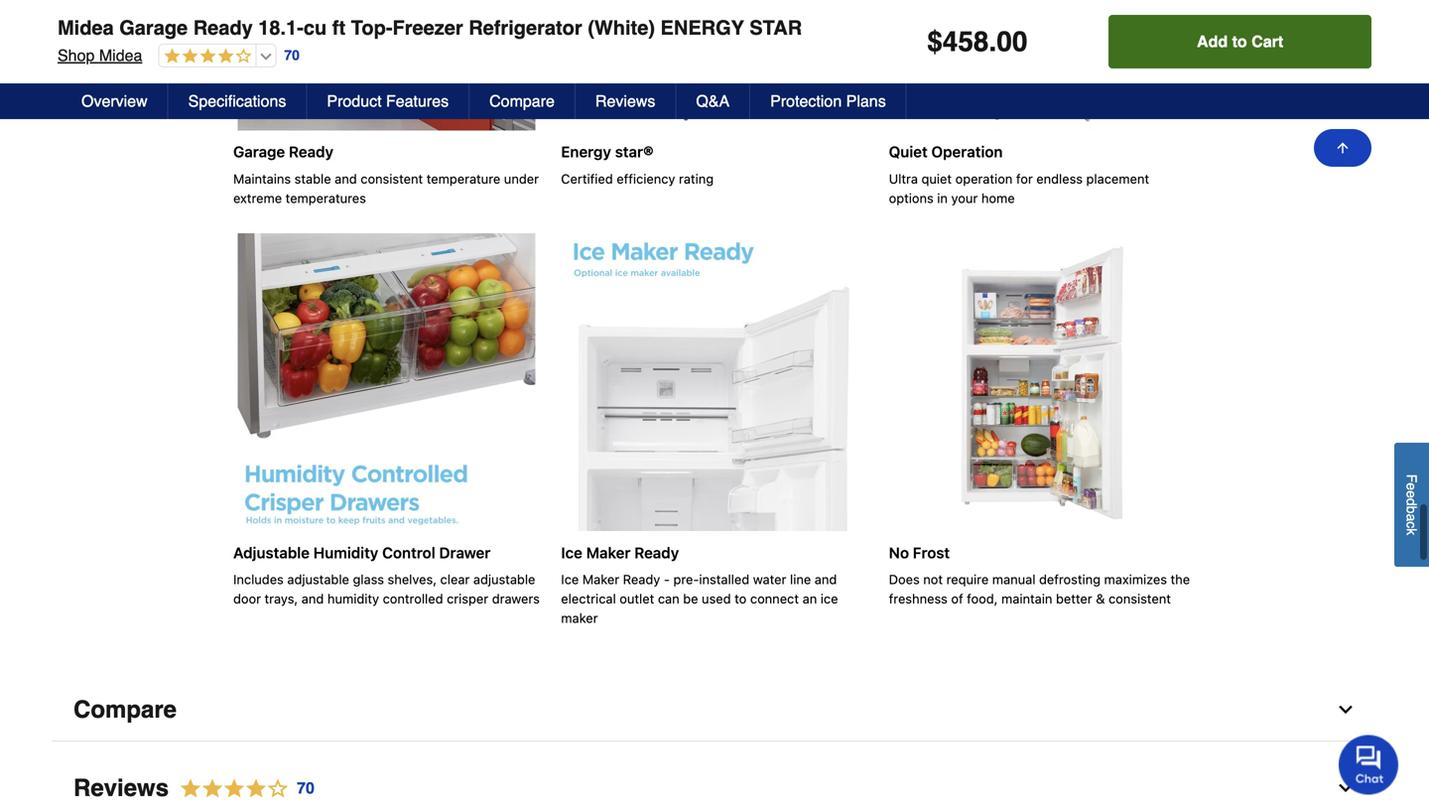 Task type: vqa. For each thing, say whether or not it's contained in the screenshot.
Ceiling related to Ceiling Tile Tools & Hardware
no



Task type: describe. For each thing, give the bounding box(es) containing it.
18.1-
[[258, 16, 304, 39]]

q&a
[[696, 92, 730, 110]]

add
[[1198, 32, 1228, 51]]

$ 458 . 00
[[928, 26, 1028, 58]]

0 vertical spatial midea
[[58, 16, 114, 39]]

cu
[[304, 16, 327, 39]]

(white)
[[588, 16, 655, 39]]

.
[[989, 26, 997, 58]]

0 vertical spatial 70
[[284, 47, 300, 63]]

compare for bottommost compare button
[[73, 696, 177, 724]]

plans
[[847, 92, 886, 110]]

overview button
[[62, 83, 168, 119]]

refrigerator
[[469, 16, 583, 39]]

1 e from the top
[[1405, 483, 1420, 490]]

product features button
[[307, 83, 470, 119]]

reviews inside button
[[596, 92, 656, 110]]

d
[[1405, 498, 1420, 506]]

freezer
[[393, 16, 463, 39]]

to
[[1233, 32, 1248, 51]]

1 vertical spatial compare button
[[52, 679, 1378, 742]]

specifications button
[[168, 83, 307, 119]]

protection
[[771, 92, 842, 110]]

a
[[1405, 514, 1420, 521]]

0 vertical spatial 4.2 stars image
[[159, 48, 252, 66]]

1 vertical spatial reviews
[[73, 775, 169, 802]]

f
[[1405, 474, 1420, 483]]

shop midea
[[58, 46, 142, 65]]

product
[[327, 92, 382, 110]]

1 vertical spatial midea
[[99, 46, 142, 65]]

$
[[928, 26, 943, 58]]

b
[[1405, 506, 1420, 514]]

features
[[386, 92, 449, 110]]

midea garage ready 18.1-cu ft top-freezer refrigerator (white) energy star
[[58, 16, 802, 39]]

458
[[943, 26, 989, 58]]

arrow up image
[[1335, 140, 1351, 156]]

protection plans button
[[751, 83, 907, 119]]

k
[[1405, 528, 1420, 535]]

shop
[[58, 46, 95, 65]]



Task type: locate. For each thing, give the bounding box(es) containing it.
reviews button
[[576, 83, 677, 119]]

2 e from the top
[[1405, 490, 1420, 498]]

garage
[[119, 16, 188, 39]]

0 vertical spatial chevron down image
[[1336, 700, 1356, 720]]

chevron down image inside compare button
[[1336, 700, 1356, 720]]

f e e d b a c k button
[[1395, 443, 1430, 567]]

1 vertical spatial compare
[[73, 696, 177, 724]]

4.2 stars image
[[159, 48, 252, 66], [169, 776, 316, 803]]

0 horizontal spatial compare
[[73, 696, 177, 724]]

q&a button
[[677, 83, 751, 119]]

c
[[1405, 521, 1420, 528]]

add to cart
[[1198, 32, 1284, 51]]

ft
[[332, 16, 346, 39]]

1 horizontal spatial compare
[[490, 92, 555, 110]]

1 chevron down image from the top
[[1336, 700, 1356, 720]]

energy
[[661, 16, 745, 39]]

compare button
[[470, 83, 576, 119], [52, 679, 1378, 742]]

70
[[284, 47, 300, 63], [297, 779, 315, 798]]

star
[[750, 16, 802, 39]]

midea up shop
[[58, 16, 114, 39]]

0 vertical spatial reviews
[[596, 92, 656, 110]]

reviews
[[596, 92, 656, 110], [73, 775, 169, 802]]

add to cart button
[[1109, 15, 1372, 69]]

protection plans
[[771, 92, 886, 110]]

chevron down image for compare
[[1336, 700, 1356, 720]]

cart
[[1252, 32, 1284, 51]]

0 vertical spatial compare button
[[470, 83, 576, 119]]

0 horizontal spatial reviews
[[73, 775, 169, 802]]

overview
[[81, 92, 148, 110]]

2 chevron down image from the top
[[1336, 779, 1356, 799]]

f e e d b a c k
[[1405, 474, 1420, 535]]

specifications
[[188, 92, 286, 110]]

4.2 stars image containing 70
[[169, 776, 316, 803]]

1 vertical spatial 70
[[297, 779, 315, 798]]

midea down garage
[[99, 46, 142, 65]]

0 vertical spatial compare
[[490, 92, 555, 110]]

e up d
[[1405, 483, 1420, 490]]

compare
[[490, 92, 555, 110], [73, 696, 177, 724]]

e
[[1405, 483, 1420, 490], [1405, 490, 1420, 498]]

1 vertical spatial chevron down image
[[1336, 779, 1356, 799]]

e up b
[[1405, 490, 1420, 498]]

1 horizontal spatial reviews
[[596, 92, 656, 110]]

chat invite button image
[[1339, 734, 1400, 795]]

1 vertical spatial 4.2 stars image
[[169, 776, 316, 803]]

product features
[[327, 92, 449, 110]]

top-
[[351, 16, 393, 39]]

chevron down image
[[1336, 700, 1356, 720], [1336, 779, 1356, 799]]

chevron down image for reviews
[[1336, 779, 1356, 799]]

compare for topmost compare button
[[490, 92, 555, 110]]

ready
[[193, 16, 253, 39]]

midea
[[58, 16, 114, 39], [99, 46, 142, 65]]

00
[[997, 26, 1028, 58]]



